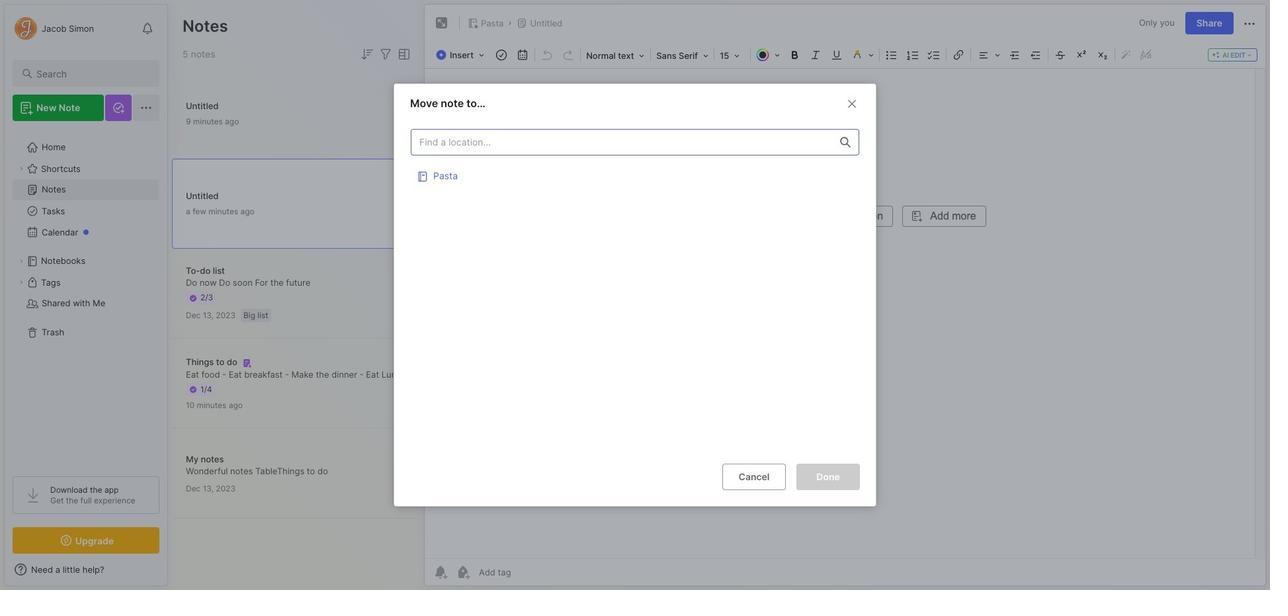 Task type: locate. For each thing, give the bounding box(es) containing it.
None search field
[[36, 66, 148, 81]]

Note Editor text field
[[425, 68, 1266, 559]]

strikethrough image
[[1052, 46, 1070, 64]]

close image
[[845, 96, 861, 112]]

bold image
[[786, 46, 804, 64]]

tree inside main element
[[5, 129, 167, 465]]

cell
[[411, 162, 860, 188]]

main element
[[0, 0, 172, 590]]

add tag image
[[455, 565, 471, 581]]

none search field inside main element
[[36, 66, 148, 81]]

superscript image
[[1073, 46, 1092, 64]]

cell inside find a location "field"
[[411, 162, 860, 188]]

heading level image
[[583, 46, 649, 64]]

insert image
[[433, 46, 491, 64]]

task image
[[493, 46, 511, 64]]

tree
[[5, 129, 167, 465]]



Task type: vqa. For each thing, say whether or not it's contained in the screenshot.
'Background' image
no



Task type: describe. For each thing, give the bounding box(es) containing it.
Find a location field
[[404, 122, 867, 453]]

font color image
[[753, 46, 785, 64]]

indent image
[[1006, 46, 1025, 64]]

italic image
[[807, 46, 826, 64]]

expand notebooks image
[[17, 258, 25, 265]]

font size image
[[716, 46, 749, 64]]

alignment image
[[973, 46, 1005, 64]]

expand note image
[[434, 15, 450, 31]]

font family image
[[653, 46, 713, 64]]

numbered list image
[[904, 46, 923, 64]]

checklist image
[[926, 46, 944, 64]]

add a reminder image
[[433, 565, 449, 581]]

Find a location… text field
[[412, 131, 833, 153]]

subscript image
[[1094, 46, 1113, 64]]

bulleted list image
[[883, 46, 902, 64]]

underline image
[[828, 46, 847, 64]]

calendar event image
[[514, 46, 532, 64]]

note window element
[[424, 4, 1267, 587]]

Search text field
[[36, 68, 148, 80]]

expand tags image
[[17, 279, 25, 287]]

outdent image
[[1027, 46, 1046, 64]]

insert link image
[[950, 46, 969, 64]]

highlight image
[[848, 46, 879, 64]]



